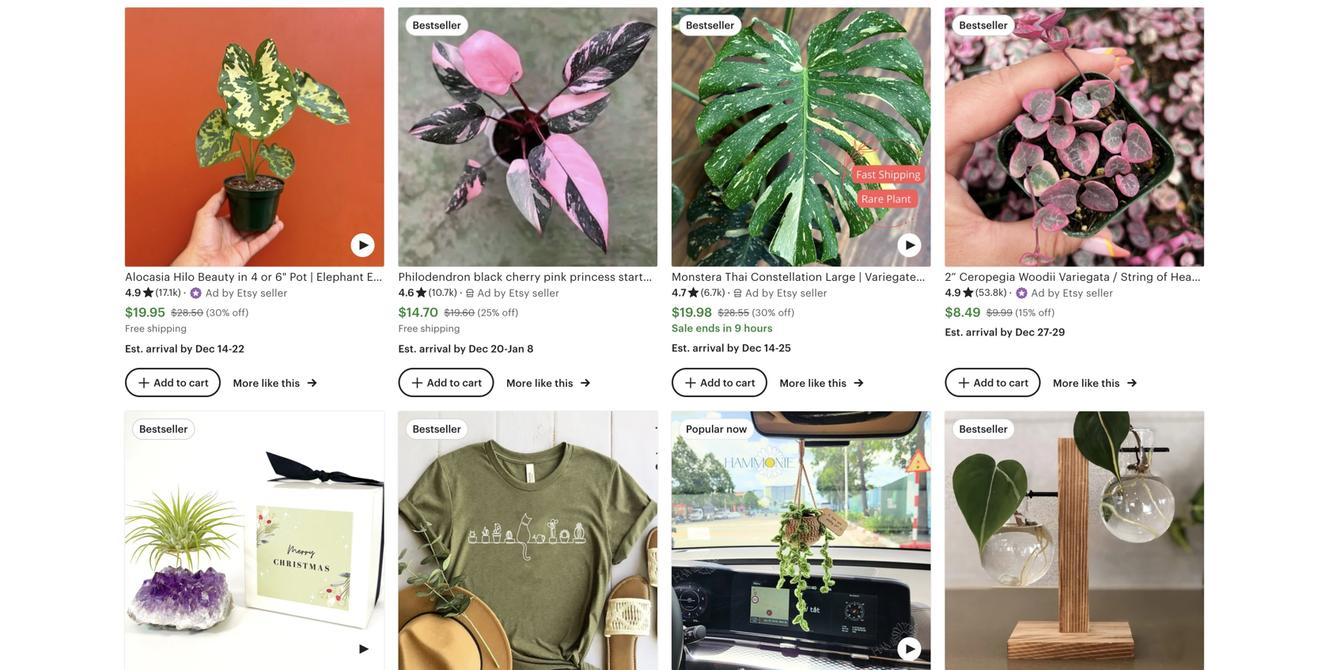 Task type: describe. For each thing, give the bounding box(es) containing it.
cart for 14.70
[[462, 377, 482, 389]]

by inside $ 19.98 $ 28.55 (30% off) sale ends in 9 hours est. arrival by dec 14-25
[[727, 342, 740, 354]]

19.95
[[133, 305, 165, 320]]

jan
[[508, 343, 525, 355]]

28.50
[[177, 307, 204, 318]]

$ down 4.6
[[398, 305, 407, 320]]

est. arrival by dec 14-22
[[125, 343, 244, 355]]

add for 19.95
[[154, 377, 174, 389]]

arrival for est. arrival by dec 27-29
[[966, 326, 998, 338]]

14- inside $ 19.98 $ 28.55 (30% off) sale ends in 9 hours est. arrival by dec 14-25
[[764, 342, 779, 354]]

9.99
[[993, 307, 1013, 318]]

est. inside $ 19.98 $ 28.55 (30% off) sale ends in 9 hours est. arrival by dec 14-25
[[672, 342, 690, 354]]

to for 14.70
[[450, 377, 460, 389]]

4.7
[[672, 287, 687, 299]]

to for 19.95
[[176, 377, 187, 389]]

arrival inside $ 19.98 $ 28.55 (30% off) sale ends in 9 hours est. arrival by dec 14-25
[[693, 342, 725, 354]]

9
[[735, 322, 742, 334]]

this for 14.70
[[555, 378, 573, 389]]

add to cart button for 19.98
[[672, 368, 767, 397]]

4.6
[[398, 287, 414, 299]]

cart for 19.95
[[189, 377, 209, 389]]

est. for est. arrival by dec 20-jan 8
[[398, 343, 417, 355]]

add to cart button for 14.70
[[398, 368, 494, 397]]

add to cart for 14.70
[[427, 377, 482, 389]]

2 bestseller link from the left
[[398, 412, 658, 670]]

(30% for 19.95
[[206, 307, 230, 318]]

4 this from the left
[[1102, 378, 1120, 389]]

wooden multi-level propagation station - circular glass bulbs image
[[945, 412, 1204, 670]]

by for est. arrival by dec 14-22
[[180, 343, 193, 355]]

est. arrival by dec 27-29
[[945, 326, 1066, 338]]

to for 19.98
[[723, 377, 733, 389]]

27-
[[1038, 326, 1053, 338]]

string
[[1121, 270, 1154, 283]]

(6.7k)
[[701, 287, 725, 298]]

4 more like this from the left
[[1053, 378, 1123, 389]]

25
[[779, 342, 791, 354]]

$ down (10.7k)
[[444, 307, 450, 318]]

like for 19.95
[[262, 378, 279, 389]]

$ inside $ 8.49 $ 9.99 (15% off)
[[987, 307, 993, 318]]

22
[[232, 343, 244, 355]]

· for 19.98
[[728, 287, 731, 299]]

shipping for 14.70
[[421, 323, 460, 334]]

(30% for 19.98
[[752, 307, 776, 318]]

est. for est. arrival by dec 14-22
[[125, 343, 143, 355]]

2" ceropegia woodii variegata / string of hearts variegated
[[945, 270, 1268, 283]]

by for est. arrival by dec 20-jan 8
[[454, 343, 466, 355]]

hearts
[[1171, 270, 1206, 283]]

off) for 19.98
[[778, 307, 795, 318]]

add to cart for 19.98
[[700, 377, 756, 389]]

unique christmas gift for plant and crystal lovers amethyst crystal air plant holder includes live plant and gift box plant mama image
[[125, 412, 384, 670]]

4 more like this link from the left
[[1053, 374, 1137, 391]]

bestseller for philodendron black cherry pink princess starter **(all plants require you to purchase any 2 plants!)** image
[[413, 19, 461, 31]]

more for 19.95
[[233, 378, 259, 389]]

alocasia hilo beauty in 4 or 6" pot | elephant ears plug | caladium indoor & outdoor live tropical house plant | rooted easy care starter image
[[125, 7, 384, 266]]

· for 19.95
[[183, 287, 186, 299]]

like for 19.98
[[808, 378, 826, 389]]

(15%
[[1016, 307, 1036, 318]]

4 to from the left
[[997, 377, 1007, 389]]

3 bestseller link from the left
[[945, 412, 1204, 670]]

popular
[[686, 424, 724, 435]]

(10.7k)
[[429, 287, 457, 298]]

more like this for 19.95
[[233, 378, 303, 389]]

woodii
[[1019, 270, 1056, 283]]

monstera thai constellation large | variegated thai constellation monstera plants  | fully rooted monstera plant | rare plants | albo image
[[672, 7, 931, 266]]

0 horizontal spatial 14-
[[218, 343, 232, 355]]

est. for est. arrival by dec 27-29
[[945, 326, 964, 338]]

variegata
[[1059, 270, 1110, 283]]

hours
[[744, 322, 773, 334]]



Task type: vqa. For each thing, say whether or not it's contained in the screenshot.
Shop
no



Task type: locate. For each thing, give the bounding box(es) containing it.
more like this link for 19.95
[[233, 374, 317, 391]]

off) inside $ 19.98 $ 28.55 (30% off) sale ends in 9 hours est. arrival by dec 14-25
[[778, 307, 795, 318]]

off)
[[232, 307, 249, 318], [502, 307, 519, 318], [778, 307, 795, 318], [1039, 307, 1055, 318]]

est. down 8.49
[[945, 326, 964, 338]]

add down est. arrival by dec 20-jan 8
[[427, 377, 447, 389]]

to up now
[[723, 377, 733, 389]]

1 off) from the left
[[232, 307, 249, 318]]

2 to from the left
[[450, 377, 460, 389]]

1 horizontal spatial (30%
[[752, 307, 776, 318]]

4 add to cart button from the left
[[945, 368, 1041, 397]]

1 more from the left
[[233, 378, 259, 389]]

by down $ 19.95 $ 28.50 (30% off) free shipping
[[180, 343, 193, 355]]

3 add to cart button from the left
[[672, 368, 767, 397]]

add to cart down est. arrival by dec 14-22
[[154, 377, 209, 389]]

add to cart button down est. arrival by dec 14-22
[[125, 368, 221, 397]]

dec down hours
[[742, 342, 762, 354]]

more like this link for 19.98
[[780, 374, 864, 391]]

off) up '22'
[[232, 307, 249, 318]]

dec
[[1016, 326, 1035, 338], [742, 342, 762, 354], [195, 343, 215, 355], [469, 343, 488, 355]]

bestseller
[[413, 19, 461, 31], [686, 19, 735, 31], [959, 19, 1008, 31], [139, 424, 188, 435], [413, 424, 461, 435], [959, 424, 1008, 435]]

$ 19.98 $ 28.55 (30% off) sale ends in 9 hours est. arrival by dec 14-25
[[672, 305, 795, 354]]

4.9 for 19.95
[[125, 287, 141, 299]]

shipping
[[147, 323, 187, 334], [421, 323, 460, 334]]

off) inside $ 8.49 $ 9.99 (15% off)
[[1039, 307, 1055, 318]]

more like this for 19.98
[[780, 378, 849, 389]]

free for 14.70
[[398, 323, 418, 334]]

1 horizontal spatial free
[[398, 323, 418, 334]]

to
[[176, 377, 187, 389], [450, 377, 460, 389], [723, 377, 733, 389], [997, 377, 1007, 389]]

0 horizontal spatial (30%
[[206, 307, 230, 318]]

add to cart button up popular now
[[672, 368, 767, 397]]

product video element for monstera thai constellation large | variegated thai constellation monstera plants  | fully rooted monstera plant | rare plants | albo image
[[672, 7, 931, 266]]

$ down (17.1k)
[[171, 307, 177, 318]]

free inside $ 19.95 $ 28.50 (30% off) free shipping
[[125, 323, 145, 334]]

1 · from the left
[[183, 287, 186, 299]]

more for 14.70
[[506, 378, 532, 389]]

more down 25
[[780, 378, 806, 389]]

1 more like this link from the left
[[233, 374, 317, 391]]

more like this down '22'
[[233, 378, 303, 389]]

product video element for unique christmas gift for plant and crystal lovers amethyst crystal air plant holder includes live plant and gift box plant mama 'image'
[[125, 412, 384, 670]]

1 horizontal spatial shipping
[[421, 323, 460, 334]]

dec for est. arrival by dec 27-29
[[1016, 326, 1035, 338]]

1 this from the left
[[282, 378, 300, 389]]

2 · from the left
[[460, 287, 463, 299]]

8
[[527, 343, 534, 355]]

/
[[1113, 270, 1118, 283]]

(53.8k)
[[976, 287, 1007, 298]]

est. down 14.70
[[398, 343, 417, 355]]

free down 14.70
[[398, 323, 418, 334]]

arrival for est. arrival by dec 14-22
[[146, 343, 178, 355]]

cats and plants shirt, plant lady, plant lover, gardener shirt, shirts for cat lover, succulent plants shirt, plant lover gift shirt cat tee image
[[398, 412, 658, 670]]

more like this link
[[233, 374, 317, 391], [506, 374, 590, 391], [780, 374, 864, 391], [1053, 374, 1137, 391]]

arrival
[[966, 326, 998, 338], [693, 342, 725, 354], [146, 343, 178, 355], [419, 343, 451, 355]]

3 · from the left
[[728, 287, 731, 299]]

3 like from the left
[[808, 378, 826, 389]]

add to cart down est. arrival by dec 27-29
[[974, 377, 1029, 389]]

more like this
[[233, 378, 303, 389], [506, 378, 576, 389], [780, 378, 849, 389], [1053, 378, 1123, 389]]

arrival down "$ 14.70 $ 19.60 (25% off) free shipping"
[[419, 343, 451, 355]]

2 shipping from the left
[[421, 323, 460, 334]]

shipping down 14.70
[[421, 323, 460, 334]]

more like this down "29"
[[1053, 378, 1123, 389]]

4.9 down 2"
[[945, 287, 961, 299]]

2 add to cart from the left
[[427, 377, 482, 389]]

in
[[723, 322, 732, 334]]

(30%
[[206, 307, 230, 318], [752, 307, 776, 318]]

2 horizontal spatial bestseller link
[[945, 412, 1204, 670]]

· right (17.1k)
[[183, 287, 186, 299]]

arrival for est. arrival by dec 20-jan 8
[[419, 343, 451, 355]]

by
[[1001, 326, 1013, 338], [727, 342, 740, 354], [180, 343, 193, 355], [454, 343, 466, 355]]

off) up 27-
[[1039, 307, 1055, 318]]

add to cart
[[154, 377, 209, 389], [427, 377, 482, 389], [700, 377, 756, 389], [974, 377, 1029, 389]]

shipping inside "$ 14.70 $ 19.60 (25% off) free shipping"
[[421, 323, 460, 334]]

3 add to cart from the left
[[700, 377, 756, 389]]

dec for est. arrival by dec 14-22
[[195, 343, 215, 355]]

4 · from the left
[[1009, 287, 1012, 299]]

1 horizontal spatial 14-
[[764, 342, 779, 354]]

arrival down $ 19.95 $ 28.50 (30% off) free shipping
[[146, 343, 178, 355]]

29
[[1053, 326, 1066, 338]]

more like this link down "29"
[[1053, 374, 1137, 391]]

2 this from the left
[[555, 378, 573, 389]]

$
[[125, 305, 133, 320], [398, 305, 407, 320], [672, 305, 680, 320], [945, 305, 953, 320], [171, 307, 177, 318], [444, 307, 450, 318], [718, 307, 724, 318], [987, 307, 993, 318]]

to down est. arrival by dec 14-22
[[176, 377, 187, 389]]

1 add from the left
[[154, 377, 174, 389]]

popular now
[[686, 424, 747, 435]]

14- down $ 19.95 $ 28.50 (30% off) free shipping
[[218, 343, 232, 355]]

more like this down 8
[[506, 378, 576, 389]]

ceropegia
[[960, 270, 1016, 283]]

bestseller link
[[125, 412, 384, 670], [398, 412, 658, 670], [945, 412, 1204, 670]]

4 add to cart from the left
[[974, 377, 1029, 389]]

8.49
[[953, 305, 981, 320]]

1 4.9 from the left
[[125, 287, 141, 299]]

off) inside "$ 14.70 $ 19.60 (25% off) free shipping"
[[502, 307, 519, 318]]

4 off) from the left
[[1039, 307, 1055, 318]]

add for 19.98
[[700, 377, 721, 389]]

3 add from the left
[[700, 377, 721, 389]]

4 like from the left
[[1082, 378, 1099, 389]]

off) right the (25%
[[502, 307, 519, 318]]

1 bestseller link from the left
[[125, 412, 384, 670]]

est. arrival by dec 20-jan 8
[[398, 343, 534, 355]]

more like this for 14.70
[[506, 378, 576, 389]]

product video element for alocasia hilo beauty in 4 or 6" pot | elephant ears plug | caladium indoor & outdoor live tropical house plant | rooted easy care starter image
[[125, 7, 384, 266]]

19.60
[[450, 307, 475, 318]]

now
[[727, 424, 747, 435]]

1 horizontal spatial bestseller link
[[398, 412, 658, 670]]

off) for 14.70
[[502, 307, 519, 318]]

of
[[1157, 270, 1168, 283]]

est.
[[945, 326, 964, 338], [672, 342, 690, 354], [125, 343, 143, 355], [398, 343, 417, 355]]

2 cart from the left
[[462, 377, 482, 389]]

cart for 19.98
[[736, 377, 756, 389]]

bestseller for cats and plants shirt, plant lady, plant lover, gardener shirt, shirts for cat lover, succulent plants shirt, plant lover gift shirt cat tee image
[[413, 424, 461, 435]]

free for 19.95
[[125, 323, 145, 334]]

add to cart button
[[125, 368, 221, 397], [398, 368, 494, 397], [672, 368, 767, 397], [945, 368, 1041, 397]]

1 free from the left
[[125, 323, 145, 334]]

cart up now
[[736, 377, 756, 389]]

free
[[125, 323, 145, 334], [398, 323, 418, 334]]

$ down 2"
[[945, 305, 953, 320]]

· for 14.70
[[460, 287, 463, 299]]

1 like from the left
[[262, 378, 279, 389]]

bestseller for the 2" ceropegia woodii variegata / string of hearts variegated image at the right
[[959, 19, 1008, 31]]

1 horizontal spatial 4.9
[[945, 287, 961, 299]]

3 cart from the left
[[736, 377, 756, 389]]

add for 14.70
[[427, 377, 447, 389]]

add to cart for 19.95
[[154, 377, 209, 389]]

3 to from the left
[[723, 377, 733, 389]]

ends
[[696, 322, 720, 334]]

3 more like this link from the left
[[780, 374, 864, 391]]

more down '22'
[[233, 378, 259, 389]]

1 shipping from the left
[[147, 323, 187, 334]]

shipping inside $ 19.95 $ 28.50 (30% off) free shipping
[[147, 323, 187, 334]]

to down est. arrival by dec 27-29
[[997, 377, 1007, 389]]

more
[[233, 378, 259, 389], [506, 378, 532, 389], [780, 378, 806, 389], [1053, 378, 1079, 389]]

3 this from the left
[[828, 378, 847, 389]]

more like this link down 8
[[506, 374, 590, 391]]

19.98
[[680, 305, 712, 320]]

by for est. arrival by dec 27-29
[[1001, 326, 1013, 338]]

add
[[154, 377, 174, 389], [427, 377, 447, 389], [700, 377, 721, 389], [974, 377, 994, 389]]

4.9
[[125, 287, 141, 299], [945, 287, 961, 299]]

(30% right "28.50"
[[206, 307, 230, 318]]

est. down 19.95
[[125, 343, 143, 355]]

1 (30% from the left
[[206, 307, 230, 318]]

this for 19.95
[[282, 378, 300, 389]]

cart down est. arrival by dec 20-jan 8
[[462, 377, 482, 389]]

1 add to cart button from the left
[[125, 368, 221, 397]]

4.9 up 19.95
[[125, 287, 141, 299]]

1 cart from the left
[[189, 377, 209, 389]]

(25%
[[478, 307, 500, 318]]

2 more from the left
[[506, 378, 532, 389]]

2 (30% from the left
[[752, 307, 776, 318]]

like
[[262, 378, 279, 389], [535, 378, 552, 389], [808, 378, 826, 389], [1082, 378, 1099, 389]]

more like this down 25
[[780, 378, 849, 389]]

4.9 for 8.49
[[945, 287, 961, 299]]

4 more from the left
[[1053, 378, 1079, 389]]

this for 19.98
[[828, 378, 847, 389]]

1 add to cart from the left
[[154, 377, 209, 389]]

1 to from the left
[[176, 377, 187, 389]]

(17.1k)
[[155, 287, 181, 298]]

4 add from the left
[[974, 377, 994, 389]]

off) for 19.95
[[232, 307, 249, 318]]

2" ceropegia woodii variegata / string of hearts variegated image
[[945, 7, 1204, 266]]

by down "$ 14.70 $ 19.60 (25% off) free shipping"
[[454, 343, 466, 355]]

cart down est. arrival by dec 27-29
[[1009, 377, 1029, 389]]

$ 8.49 $ 9.99 (15% off)
[[945, 305, 1055, 320]]

dec inside $ 19.98 $ 28.55 (30% off) sale ends in 9 hours est. arrival by dec 14-25
[[742, 342, 762, 354]]

0 horizontal spatial shipping
[[147, 323, 187, 334]]

$ up in
[[718, 307, 724, 318]]

add to cart button for 19.95
[[125, 368, 221, 397]]

3 more like this from the left
[[780, 378, 849, 389]]

$ up sale
[[672, 305, 680, 320]]

1 more like this from the left
[[233, 378, 303, 389]]

2 more like this link from the left
[[506, 374, 590, 391]]

arrival down ends
[[693, 342, 725, 354]]

more down "29"
[[1053, 378, 1079, 389]]

2 4.9 from the left
[[945, 287, 961, 299]]

free down 19.95
[[125, 323, 145, 334]]

4 cart from the left
[[1009, 377, 1029, 389]]

$ down (53.8k)
[[987, 307, 993, 318]]

3 off) from the left
[[778, 307, 795, 318]]

· right (10.7k)
[[460, 287, 463, 299]]

2 like from the left
[[535, 378, 552, 389]]

sale
[[672, 322, 693, 334]]

14- down hours
[[764, 342, 779, 354]]

$ 19.95 $ 28.50 (30% off) free shipping
[[125, 305, 249, 334]]

dec for est. arrival by dec 20-jan 8
[[469, 343, 488, 355]]

3 more from the left
[[780, 378, 806, 389]]

2 add to cart button from the left
[[398, 368, 494, 397]]

add to cart button down est. arrival by dec 20-jan 8
[[398, 368, 494, 397]]

dec left 20-
[[469, 343, 488, 355]]

$ left "28.50"
[[125, 305, 133, 320]]

(30% inside $ 19.98 $ 28.55 (30% off) sale ends in 9 hours est. arrival by dec 14-25
[[752, 307, 776, 318]]

shipping down 19.95
[[147, 323, 187, 334]]

this
[[282, 378, 300, 389], [555, 378, 573, 389], [828, 378, 847, 389], [1102, 378, 1120, 389]]

bestseller for wooden multi-level propagation station - circular glass bulbs image on the right bottom of the page
[[959, 424, 1008, 435]]

product video element
[[125, 7, 384, 266], [672, 7, 931, 266], [125, 412, 384, 670], [672, 412, 931, 670]]

dec down (15%
[[1016, 326, 1035, 338]]

off) up 25
[[778, 307, 795, 318]]

more down jan
[[506, 378, 532, 389]]

off) inside $ 19.95 $ 28.50 (30% off) free shipping
[[232, 307, 249, 318]]

personalized plant car hanging, crochet plant car accessories, custom name with crochet plant car decor image
[[672, 412, 931, 670]]

28.55
[[724, 307, 750, 318]]

cart
[[189, 377, 209, 389], [462, 377, 482, 389], [736, 377, 756, 389], [1009, 377, 1029, 389]]

popular now link
[[672, 412, 931, 670]]

2 free from the left
[[398, 323, 418, 334]]

·
[[183, 287, 186, 299], [460, 287, 463, 299], [728, 287, 731, 299], [1009, 287, 1012, 299]]

by down 9.99
[[1001, 326, 1013, 338]]

2 add from the left
[[427, 377, 447, 389]]

more for 19.98
[[780, 378, 806, 389]]

like for 14.70
[[535, 378, 552, 389]]

20-
[[491, 343, 508, 355]]

by down "9"
[[727, 342, 740, 354]]

dec left '22'
[[195, 343, 215, 355]]

add to cart button down est. arrival by dec 27-29
[[945, 368, 1041, 397]]

add down est. arrival by dec 27-29
[[974, 377, 994, 389]]

0 horizontal spatial 4.9
[[125, 287, 141, 299]]

philodendron black cherry pink princess starter **(all plants require you to purchase any 2 plants!)** image
[[398, 7, 658, 266]]

add to cart up now
[[700, 377, 756, 389]]

0 horizontal spatial bestseller link
[[125, 412, 384, 670]]

2"
[[945, 270, 957, 283]]

add down est. arrival by dec 14-22
[[154, 377, 174, 389]]

more like this link for 14.70
[[506, 374, 590, 391]]

14.70
[[407, 305, 439, 320]]

0 horizontal spatial free
[[125, 323, 145, 334]]

· right (53.8k)
[[1009, 287, 1012, 299]]

variegated
[[1209, 270, 1268, 283]]

est. down sale
[[672, 342, 690, 354]]

· right the (6.7k)
[[728, 287, 731, 299]]

add up popular
[[700, 377, 721, 389]]

$ 14.70 $ 19.60 (25% off) free shipping
[[398, 305, 519, 334]]

to down est. arrival by dec 20-jan 8
[[450, 377, 460, 389]]

2 off) from the left
[[502, 307, 519, 318]]

free inside "$ 14.70 $ 19.60 (25% off) free shipping"
[[398, 323, 418, 334]]

arrival down 8.49
[[966, 326, 998, 338]]

more like this link down '22'
[[233, 374, 317, 391]]

2 more like this from the left
[[506, 378, 576, 389]]

cart down est. arrival by dec 14-22
[[189, 377, 209, 389]]

shipping for 19.95
[[147, 323, 187, 334]]

product video element for personalized plant car hanging, crochet plant car accessories, custom name with crochet plant car decor image
[[672, 412, 931, 670]]

add to cart down est. arrival by dec 20-jan 8
[[427, 377, 482, 389]]

(30% up hours
[[752, 307, 776, 318]]

14-
[[764, 342, 779, 354], [218, 343, 232, 355]]

more like this link down 25
[[780, 374, 864, 391]]

(30% inside $ 19.95 $ 28.50 (30% off) free shipping
[[206, 307, 230, 318]]



